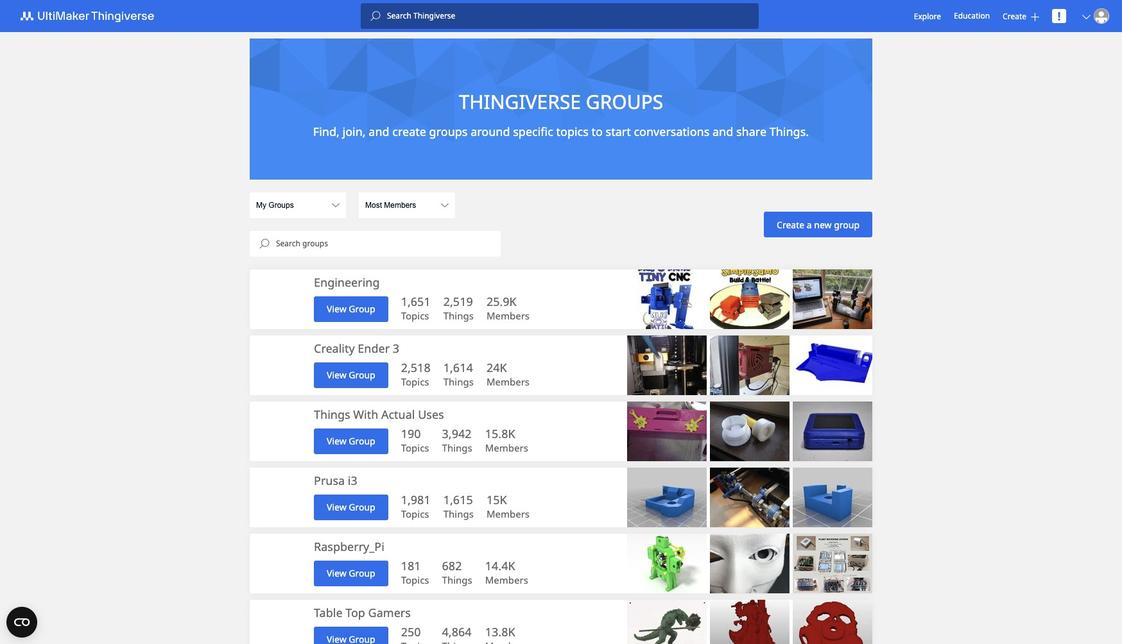 Task type: vqa. For each thing, say whether or not it's contained in the screenshot.
the Avatar associated with Juvenile Chicken Prosthetic Limb and Strap
no



Task type: describe. For each thing, give the bounding box(es) containing it.
14.4k members
[[485, 559, 529, 587]]

things for 2,518
[[444, 376, 474, 389]]

members for 15k
[[487, 508, 530, 521]]

2,518
[[401, 360, 431, 376]]

specific
[[513, 124, 554, 139]]

15.8k
[[485, 426, 516, 442]]

groups
[[586, 89, 664, 115]]

13.8k
[[485, 625, 516, 640]]

5 view group link from the top
[[314, 561, 388, 587]]

15.8k members
[[485, 426, 529, 455]]

Search Thingiverse text field
[[381, 11, 759, 21]]

190
[[401, 426, 421, 442]]

search control image for search thingiverse text field
[[371, 11, 381, 21]]

1,615
[[444, 493, 473, 508]]

engineering link
[[314, 275, 380, 290]]

14.4k
[[485, 559, 516, 574]]

actual
[[381, 407, 415, 423]]

1 view from the top
[[327, 303, 347, 315]]

create
[[393, 124, 426, 139]]

join,
[[343, 124, 366, 139]]

1 view group from the top
[[327, 303, 376, 315]]

view for things
[[327, 435, 347, 448]]

members for 14.4k
[[485, 574, 529, 587]]

2,519 things
[[444, 294, 474, 322]]

3
[[393, 341, 400, 356]]

uses
[[418, 407, 444, 423]]

1,981 topics
[[401, 493, 431, 521]]

topics for 190
[[401, 442, 429, 455]]

topics for 1,651
[[401, 310, 429, 322]]

creality
[[314, 341, 355, 356]]

engineering
[[314, 275, 380, 290]]

ender
[[358, 341, 390, 356]]

1 view group button from the top
[[314, 296, 388, 322]]

create for create button
[[1003, 11, 1027, 22]]

prusa i3
[[314, 473, 358, 489]]

view group link for creality
[[314, 363, 388, 388]]

find, join, and create groups around specific topics to start conversations and share things.
[[313, 124, 809, 139]]

1,981
[[401, 493, 431, 508]]

prusa i3 link
[[314, 473, 358, 489]]

1 view group link from the top
[[314, 296, 388, 322]]

thingiverse
[[459, 89, 581, 115]]

181
[[401, 559, 421, 574]]

190 topics
[[401, 426, 429, 455]]

raspberry_pi
[[314, 540, 385, 555]]

view group for prusa
[[327, 502, 376, 514]]

15k
[[487, 493, 507, 508]]

3,942
[[442, 426, 472, 442]]

5 view from the top
[[327, 568, 347, 580]]

explore button
[[914, 11, 942, 22]]

topics for 181
[[401, 574, 429, 587]]

table top gamers
[[314, 606, 411, 621]]

group for ender
[[349, 369, 376, 382]]

13.8k link
[[485, 625, 529, 645]]

create for create a new group
[[777, 219, 805, 231]]

create a new group link
[[764, 212, 873, 238]]

1,615 things
[[444, 493, 474, 521]]

a
[[807, 219, 812, 231]]

! link
[[1053, 8, 1067, 24]]

view group for creality
[[327, 369, 376, 382]]

view group for things
[[327, 435, 376, 448]]

1,614
[[444, 360, 473, 376]]

search control image for the search groups text field
[[259, 239, 270, 249]]

4,864
[[442, 625, 472, 640]]

view group link for things
[[314, 429, 388, 454]]

15k members
[[487, 493, 530, 521]]

education
[[954, 10, 990, 21]]

1,651 topics
[[401, 294, 431, 322]]

makerbot logo image
[[13, 8, 170, 24]]

682
[[442, 559, 462, 574]]

5 view group from the top
[[327, 568, 376, 580]]

find,
[[313, 124, 340, 139]]

view for prusa
[[327, 502, 347, 514]]

members for 15.8k
[[485, 442, 529, 455]]

creality ender 3 link
[[314, 341, 400, 356]]



Task type: locate. For each thing, give the bounding box(es) containing it.
start
[[606, 124, 631, 139]]

view group button down the creality ender 3
[[314, 363, 388, 388]]

topics
[[401, 310, 429, 322], [401, 376, 429, 389], [401, 442, 429, 455], [401, 508, 429, 521], [401, 574, 429, 587]]

view down raspberry_pi
[[327, 568, 347, 580]]

1 topics from the top
[[401, 310, 429, 322]]

view group button down with
[[314, 429, 388, 454]]

thingiverse groups
[[459, 89, 664, 115]]

members for 24k
[[487, 376, 530, 389]]

topics
[[557, 124, 589, 139]]

1 horizontal spatial create
[[1003, 11, 1027, 22]]

group down the raspberry_pi link
[[349, 568, 376, 580]]

3 view group from the top
[[327, 435, 376, 448]]

24k
[[487, 360, 507, 376]]

view group link
[[314, 296, 388, 322], [314, 363, 388, 388], [314, 429, 388, 454], [314, 495, 388, 521], [314, 561, 388, 587]]

1 and from the left
[[369, 124, 390, 139]]

topics down uses
[[401, 442, 429, 455]]

things
[[444, 310, 474, 322], [444, 376, 474, 389], [314, 407, 350, 423], [442, 442, 473, 455], [444, 508, 474, 521], [442, 574, 473, 587]]

2 view group button from the top
[[314, 363, 388, 388]]

181 topics
[[401, 559, 429, 587]]

view group down raspberry_pi
[[327, 568, 376, 580]]

682 things
[[442, 559, 473, 587]]

create button
[[1003, 11, 1040, 22]]

1 vertical spatial search control image
[[259, 239, 270, 249]]

4,864 link
[[442, 625, 473, 645]]

groups
[[429, 124, 468, 139]]

avatar image
[[1094, 8, 1110, 24]]

4 topics from the top
[[401, 508, 429, 521]]

raspberry_pi link
[[314, 540, 385, 555]]

things for 1,981
[[444, 508, 474, 521]]

group
[[834, 219, 860, 231]]

members right "682 things"
[[485, 574, 529, 587]]

topics up uses
[[401, 376, 429, 389]]

3 view from the top
[[327, 435, 347, 448]]

view group down the i3
[[327, 502, 376, 514]]

topics inside "1,981 topics"
[[401, 508, 429, 521]]

members right 1,615 things
[[487, 508, 530, 521]]

view group link down engineering link
[[314, 296, 388, 322]]

with
[[353, 407, 378, 423]]

share
[[737, 124, 767, 139]]

view down prusa i3
[[327, 502, 347, 514]]

5 topics from the top
[[401, 574, 429, 587]]

2 view group from the top
[[327, 369, 376, 382]]

gamers
[[368, 606, 411, 621]]

group for with
[[349, 435, 376, 448]]

topics for 1,981
[[401, 508, 429, 521]]

topics left 682
[[401, 574, 429, 587]]

and
[[369, 124, 390, 139], [713, 124, 734, 139]]

things left "15k"
[[444, 508, 474, 521]]

around
[[471, 124, 510, 139]]

4 view group link from the top
[[314, 495, 388, 521]]

creality ender 3
[[314, 341, 400, 356]]

view down the creality
[[327, 369, 347, 382]]

0 horizontal spatial and
[[369, 124, 390, 139]]

and left share
[[713, 124, 734, 139]]

0 vertical spatial search control image
[[371, 11, 381, 21]]

topics left 2,519 things
[[401, 310, 429, 322]]

create a new group button
[[764, 212, 873, 238]]

view down engineering link
[[327, 303, 347, 315]]

table top gamers link
[[314, 606, 411, 621]]

view group down the creality ender 3
[[327, 369, 376, 382]]

5 view group button from the top
[[314, 561, 388, 587]]

new
[[815, 219, 832, 231]]

view group link down with
[[314, 429, 388, 454]]

2 and from the left
[[713, 124, 734, 139]]

view group down with
[[327, 435, 376, 448]]

2,518 topics
[[401, 360, 431, 389]]

to
[[592, 124, 603, 139]]

group down creality ender 3 link
[[349, 369, 376, 382]]

education link
[[954, 9, 990, 23]]

things.
[[770, 124, 809, 139]]

2 topics from the top
[[401, 376, 429, 389]]

1 vertical spatial create
[[777, 219, 805, 231]]

prusa
[[314, 473, 345, 489]]

topics inside 2,518 topics
[[401, 376, 429, 389]]

plusicon image
[[1032, 13, 1040, 21]]

4 view group button from the top
[[314, 495, 388, 521]]

table
[[314, 606, 343, 621]]

things down uses
[[442, 442, 473, 455]]

group down with
[[349, 435, 376, 448]]

things right 1,651 topics
[[444, 310, 474, 322]]

explore
[[914, 11, 942, 22]]

view group button down raspberry_pi
[[314, 561, 388, 587]]

view group link down the i3
[[314, 495, 388, 521]]

2 view group link from the top
[[314, 363, 388, 388]]

25.9k members
[[487, 294, 530, 322]]

view up the prusa i3 link
[[327, 435, 347, 448]]

view group button for things
[[314, 429, 388, 454]]

250
[[401, 625, 421, 640]]

top
[[346, 606, 365, 621]]

create
[[1003, 11, 1027, 22], [777, 219, 805, 231]]

things left with
[[314, 407, 350, 423]]

create left a
[[777, 219, 805, 231]]

!
[[1058, 8, 1061, 24]]

members right 2,519 things
[[487, 310, 530, 322]]

view group button for creality
[[314, 363, 388, 388]]

0 horizontal spatial search control image
[[259, 239, 270, 249]]

topics inside 1,651 topics
[[401, 310, 429, 322]]

250 link
[[401, 625, 429, 645]]

1,651
[[401, 294, 431, 310]]

view group link for prusa
[[314, 495, 388, 521]]

1,614 things
[[444, 360, 474, 389]]

things left 24k
[[444, 376, 474, 389]]

Search groups text field
[[270, 239, 501, 249]]

group for i3
[[349, 502, 376, 514]]

search control image
[[371, 11, 381, 21], [259, 239, 270, 249]]

view group button down the i3
[[314, 495, 388, 521]]

open widget image
[[6, 608, 37, 638]]

things for 181
[[442, 574, 473, 587]]

and right join,
[[369, 124, 390, 139]]

3 topics from the top
[[401, 442, 429, 455]]

group
[[349, 303, 376, 315], [349, 369, 376, 382], [349, 435, 376, 448], [349, 502, 376, 514], [349, 568, 376, 580]]

group down engineering link
[[349, 303, 376, 315]]

members right the 3,942 things
[[485, 442, 529, 455]]

0 vertical spatial create
[[1003, 11, 1027, 22]]

members for 25.9k
[[487, 310, 530, 322]]

view group button
[[314, 296, 388, 322], [314, 363, 388, 388], [314, 429, 388, 454], [314, 495, 388, 521], [314, 561, 388, 587]]

create left plusicon
[[1003, 11, 1027, 22]]

2,519
[[444, 294, 473, 310]]

things for 190
[[442, 442, 473, 455]]

create a new group
[[777, 219, 860, 231]]

view group button for prusa
[[314, 495, 388, 521]]

things right "181 topics"
[[442, 574, 473, 587]]

5 group from the top
[[349, 568, 376, 580]]

create inside create a new group button
[[777, 219, 805, 231]]

2 view from the top
[[327, 369, 347, 382]]

3 group from the top
[[349, 435, 376, 448]]

3 view group link from the top
[[314, 429, 388, 454]]

1 horizontal spatial and
[[713, 124, 734, 139]]

topics left 1,615 things
[[401, 508, 429, 521]]

members
[[487, 310, 530, 322], [487, 376, 530, 389], [485, 442, 529, 455], [487, 508, 530, 521], [485, 574, 529, 587]]

2 group from the top
[[349, 369, 376, 382]]

4 view group from the top
[[327, 502, 376, 514]]

0 horizontal spatial create
[[777, 219, 805, 231]]

view group button down engineering link
[[314, 296, 388, 322]]

25.9k
[[487, 294, 517, 310]]

group down the i3
[[349, 502, 376, 514]]

i3
[[348, 473, 358, 489]]

conversations
[[634, 124, 710, 139]]

3,942 things
[[442, 426, 473, 455]]

view group down engineering link
[[327, 303, 376, 315]]

1 group from the top
[[349, 303, 376, 315]]

view group link down raspberry_pi
[[314, 561, 388, 587]]

1 horizontal spatial search control image
[[371, 11, 381, 21]]

view
[[327, 303, 347, 315], [327, 369, 347, 382], [327, 435, 347, 448], [327, 502, 347, 514], [327, 568, 347, 580]]

view for creality
[[327, 369, 347, 382]]

24k members
[[487, 360, 530, 389]]

members right 1,614 things on the bottom left of the page
[[487, 376, 530, 389]]

4 view from the top
[[327, 502, 347, 514]]

topics for 2,518
[[401, 376, 429, 389]]

3 view group button from the top
[[314, 429, 388, 454]]

view group link down the creality ender 3
[[314, 363, 388, 388]]

things for 1,651
[[444, 310, 474, 322]]

4 group from the top
[[349, 502, 376, 514]]

things with actual uses
[[314, 407, 444, 423]]

things with actual uses link
[[314, 407, 444, 423]]

view group
[[327, 303, 376, 315], [327, 369, 376, 382], [327, 435, 376, 448], [327, 502, 376, 514], [327, 568, 376, 580]]



